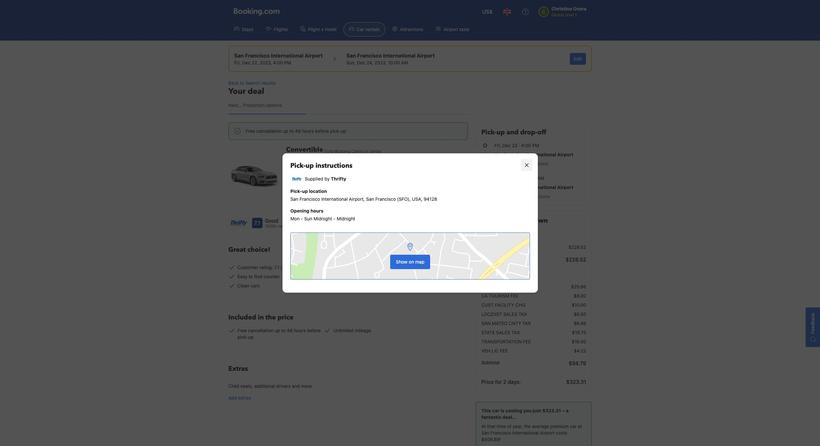 Task type: vqa. For each thing, say whether or not it's contained in the screenshot.
the bottom ·
yes



Task type: locate. For each thing, give the bounding box(es) containing it.
1 vertical spatial san francisco international airport
[[495, 185, 574, 190]]

up down included
[[248, 335, 254, 340]]

0 vertical spatial view
[[495, 161, 505, 167]]

san inside san francisco international airport fri, dec 22, 2023, 4:00 pm
[[234, 53, 244, 59]]

1 vertical spatial $228.52
[[566, 257, 586, 263]]

0 vertical spatial am
[[401, 60, 408, 65]]

-
[[301, 216, 303, 222], [333, 216, 335, 222]]

francisco inside san francisco international airport fri, dec 22, 2023, 4:00 pm
[[245, 53, 270, 59]]

san francisco international airport up view drop-off instructions
[[495, 185, 574, 190]]

1 - from the left
[[301, 216, 303, 222]]

fri, left 22,
[[234, 60, 241, 65]]

· right 22
[[519, 143, 520, 148]]

subtotal down veh lic fee
[[482, 360, 500, 366]]

0 horizontal spatial pm
[[284, 60, 291, 65]]

2 vertical spatial hours
[[294, 328, 306, 334]]

pm right 22
[[533, 143, 539, 148]]

car inside skip to main content element
[[357, 27, 364, 32]]

car up to pay now
[[482, 216, 492, 225]]

0 vertical spatial price
[[494, 216, 510, 225]]

to right 'back'
[[240, 80, 244, 86]]

view inside button
[[495, 161, 505, 167]]

or
[[365, 149, 368, 154]]

instructions for fri, dec 22 · 4:00 pm
[[523, 161, 548, 167]]

to for $228.52
[[482, 236, 487, 241]]

easy
[[238, 274, 247, 280]]

next page is protection options note
[[228, 102, 468, 109]]

up down the included in the price
[[275, 328, 280, 334]]

2023, inside san francisco international airport fri, dec 22, 2023, 4:00 pm
[[260, 60, 272, 65]]

san inside san francisco international airport shuttle bus
[[286, 194, 294, 200]]

1 horizontal spatial cars
[[369, 274, 378, 280]]

pick-
[[482, 128, 497, 137], [290, 161, 305, 170], [290, 189, 302, 194]]

dec left 24,
[[357, 60, 365, 65]]

sun
[[304, 216, 312, 222]]

the right year,
[[524, 424, 531, 430]]

francisco left (sfo),
[[375, 196, 396, 202]]

up inside view pick-up instructions button
[[517, 161, 522, 167]]

pick- up 1
[[290, 161, 305, 170]]

fee right transportation
[[523, 339, 531, 345]]

price up now
[[494, 216, 510, 225]]

loc/dist
[[482, 312, 502, 317]]

car inside this car is costing you just $323.31 – a fantastic deal…
[[492, 409, 500, 414]]

0 horizontal spatial drop-
[[506, 194, 518, 199]]

car for car price breakdown
[[482, 216, 492, 225]]

the inside at that time of year, the average premium car at san francisco international airport costs $408.89!
[[524, 424, 531, 430]]

part right pay
[[439, 194, 447, 199]]

subtotal for $94.79
[[482, 360, 500, 366]]

san up shuttle
[[286, 194, 294, 200]]

cabrio
[[351, 149, 364, 154]]

tax down chg
[[519, 312, 527, 317]]

0 vertical spatial 4:00
[[273, 60, 283, 65]]

tax for state sales tax
[[512, 330, 520, 336]]

flights
[[274, 27, 288, 32]]

0 horizontal spatial ·
[[519, 143, 520, 148]]

pay for $94.79
[[488, 275, 496, 281]]

free down protection
[[246, 128, 255, 134]]

up up bus
[[302, 189, 308, 194]]

supplied by thrifty
[[305, 176, 346, 182]]

1 horizontal spatial -
[[333, 216, 335, 222]]

drop- up fri, dec 22 · 4:00 pm on the top of the page
[[520, 128, 538, 137]]

subtotal for $228.52
[[482, 257, 500, 262]]

4:00 down pick-up location element
[[273, 60, 283, 65]]

midnight right sun
[[314, 216, 332, 222]]

pick- for pick-up instructions
[[290, 161, 305, 170]]

automatic
[[353, 164, 374, 169]]

fri, inside san francisco international airport fri, dec 22, 2023, 4:00 pm
[[234, 60, 241, 65]]

0 vertical spatial 10:00
[[388, 60, 400, 65]]

off down sun, dec 24 · 10:00 am
[[518, 194, 524, 199]]

bag
[[310, 173, 318, 178]]

2 vertical spatial tax
[[512, 330, 520, 336]]

1 pay from the top
[[488, 236, 496, 241]]

convertible ford mustang cabrio or similar
[[286, 145, 382, 154]]

to inside free cancellation up to 48 hours before pick-up
[[281, 328, 286, 334]]

fri,
[[234, 60, 241, 65], [495, 143, 501, 148]]

unlimited mileage inside product card group
[[294, 182, 332, 188]]

0 vertical spatial off
[[538, 128, 546, 137]]

pick- up fri, dec 22 · 4:00 pm on the top of the page
[[482, 128, 497, 137]]

to for $94.79
[[482, 275, 487, 281]]

francisco up bus
[[295, 194, 316, 200]]

0 horizontal spatial car
[[492, 409, 500, 414]]

0 vertical spatial free
[[246, 128, 255, 134]]

$323.31 inside this car is costing you just $323.31 – a fantastic deal…
[[543, 409, 561, 414]]

1 vertical spatial drop-
[[506, 194, 518, 199]]

0 horizontal spatial 48
[[287, 328, 293, 334]]

22,
[[252, 60, 259, 65]]

fee for ca tourism fee
[[511, 294, 519, 299]]

10:00 right 24
[[524, 176, 536, 181]]

pick- up 24
[[506, 161, 517, 167]]

1 view from the top
[[495, 161, 505, 167]]

- down san francisco international airport shuttle bus
[[333, 216, 335, 222]]

0 vertical spatial 48
[[295, 128, 301, 134]]

unlimited
[[294, 182, 314, 188], [333, 328, 354, 334]]

san
[[482, 321, 491, 327]]

rating:
[[259, 265, 273, 270]]

0 vertical spatial the
[[266, 313, 276, 322]]

sun, left 24,
[[346, 60, 356, 65]]

1 large bag
[[294, 173, 318, 178]]

2 vertical spatial fee
[[500, 349, 508, 354]]

tourism
[[489, 294, 509, 299]]

$323.31 left –
[[543, 409, 561, 414]]

1 vertical spatial free cancellation up to 48 hours before pick-up
[[238, 328, 321, 340]]

1 vertical spatial price
[[278, 313, 294, 322]]

at inside at that time of year, the average premium car at san francisco international airport costs $408.89!
[[578, 424, 582, 430]]

cust facility chg
[[482, 303, 526, 308]]

am inside san francisco international airport sun, dec 24, 2023, 10:00 am
[[401, 60, 408, 65]]

0 vertical spatial sales
[[503, 312, 517, 317]]

mon
[[290, 216, 300, 222]]

am right 24
[[537, 176, 544, 181]]

4:00 right 22
[[521, 143, 531, 148]]

1 horizontal spatial fri,
[[495, 143, 501, 148]]

off up fri, dec 22 · 4:00 pm on the top of the page
[[538, 128, 546, 137]]

similar
[[370, 149, 382, 154]]

to pay now
[[482, 236, 507, 241]]

1 vertical spatial at
[[578, 424, 582, 430]]

0 vertical spatial cancellation
[[256, 128, 282, 134]]

view pick-up instructions button
[[495, 161, 548, 167]]

0 vertical spatial at
[[497, 275, 502, 281]]

1 vertical spatial cars
[[251, 283, 260, 289]]

sun, left 24
[[495, 176, 504, 181]]

car
[[492, 409, 500, 414], [570, 424, 577, 430]]

2023, for san francisco international airport fri, dec 22, 2023, 4:00 pm
[[260, 60, 272, 65]]

clean
[[238, 283, 250, 289]]

1 vertical spatial unlimited mileage
[[333, 328, 371, 334]]

san francisco international airport shuttle bus
[[286, 194, 359, 206]]

unlimited mileage
[[294, 182, 332, 188], [333, 328, 371, 334]]

pm inside san francisco international airport fri, dec 22, 2023, 4:00 pm
[[284, 60, 291, 65]]

0 horizontal spatial fee
[[500, 349, 508, 354]]

francisco
[[245, 53, 270, 59], [357, 53, 382, 59], [504, 152, 526, 158], [504, 185, 526, 190], [295, 194, 316, 200], [300, 196, 320, 202], [375, 196, 396, 202], [491, 431, 511, 436]]

1 horizontal spatial 4:00
[[521, 143, 531, 148]]

to
[[240, 80, 244, 86], [290, 128, 294, 134], [249, 274, 253, 280], [281, 328, 286, 334]]

back to search results your deal
[[228, 80, 276, 97]]

cars down policy
[[369, 274, 378, 280]]

1 horizontal spatial mileage
[[355, 328, 371, 334]]

feedback button
[[806, 308, 820, 348]]

0 vertical spatial $323.31
[[566, 380, 586, 386]]

instructions inside view pick-up instructions button
[[523, 161, 548, 167]]

international inside pick-up location san francisco international airport, san francisco (sfo), usa, 94128
[[321, 196, 348, 202]]

part up later
[[460, 194, 468, 199]]

to down the included in the price
[[281, 328, 286, 334]]

drop- inside button
[[506, 194, 518, 199]]

cancellation inside free cancellation up to 48 hours before pick-up
[[248, 328, 274, 334]]

1 san francisco international airport from the top
[[495, 152, 574, 158]]

1 horizontal spatial unlimited
[[333, 328, 354, 334]]

0 vertical spatial car
[[492, 409, 500, 414]]

–
[[562, 409, 565, 414]]

0 vertical spatial mileage
[[315, 182, 332, 188]]

0 vertical spatial sun,
[[346, 60, 356, 65]]

this car is costing you just $323.31 – a fantastic deal…
[[482, 409, 569, 421]]

of
[[507, 424, 512, 430]]

pm
[[284, 60, 291, 65], [533, 143, 539, 148]]

1 vertical spatial and
[[292, 384, 300, 389]]

0 horizontal spatial am
[[401, 60, 408, 65]]

clean cars
[[238, 283, 260, 289]]

later
[[459, 200, 468, 206]]

car price breakdown
[[482, 216, 548, 225]]

1 vertical spatial free
[[238, 328, 247, 334]]

instructions up thrifty
[[315, 161, 352, 170]]

san francisco international airport
[[495, 152, 574, 158], [495, 185, 574, 190]]

car left is
[[492, 409, 500, 414]]

0 horizontal spatial off
[[518, 194, 524, 199]]

1 vertical spatial tax
[[523, 321, 531, 327]]

airport taxis
[[444, 27, 469, 32]]

instructions inside view drop-off instructions button
[[525, 194, 550, 199]]

1 horizontal spatial 2023,
[[375, 60, 387, 65]]

up up sun, dec 24 · 10:00 am
[[517, 161, 522, 167]]

tax down the cnty
[[512, 330, 520, 336]]

the right in
[[266, 313, 276, 322]]

to up car hire charge
[[482, 236, 487, 241]]

0 vertical spatial to
[[482, 236, 487, 241]]

2 subtotal from the top
[[482, 360, 500, 366]]

options
[[266, 103, 282, 108]]

- left sun
[[301, 216, 303, 222]]

fee for veh lic fee
[[500, 349, 508, 354]]

1 subtotal from the top
[[482, 257, 500, 262]]

sun, inside san francisco international airport sun, dec 24, 2023, 10:00 am
[[346, 60, 356, 65]]

hours inside opening hours mon - sun midnight - midnight
[[310, 208, 323, 214]]

pick- inside free cancellation up to 48 hours before pick-up
[[238, 335, 248, 340]]

midnight down airport,
[[337, 216, 355, 222]]

charge
[[499, 245, 514, 250]]

free cancellation up to 48 hours before pick-up up convertible
[[246, 128, 346, 134]]

2 part from the left
[[460, 194, 468, 199]]

time
[[497, 424, 506, 430]]

cust
[[482, 303, 494, 308]]

instructions up sun, dec 24 · 10:00 am
[[523, 161, 548, 167]]

car right premium
[[570, 424, 577, 430]]

10:00 down drop-off location element at top
[[388, 60, 400, 65]]

free down included
[[238, 328, 247, 334]]

$408.89!
[[482, 437, 501, 443]]

at up the tourism
[[497, 275, 502, 281]]

1 vertical spatial fri,
[[495, 143, 501, 148]]

francisco down time
[[491, 431, 511, 436]]

1 vertical spatial the
[[524, 424, 531, 430]]

fee right lic
[[500, 349, 508, 354]]

0 horizontal spatial 4:00
[[273, 60, 283, 65]]

car left hire
[[482, 245, 489, 250]]

· for 22
[[519, 143, 520, 148]]

24,
[[367, 60, 373, 65]]

1 horizontal spatial at
[[578, 424, 582, 430]]

1 horizontal spatial midnight
[[337, 216, 355, 222]]

you
[[524, 409, 532, 414]]

francisco down 24
[[504, 185, 526, 190]]

san francisco international airport group
[[234, 52, 323, 66], [346, 52, 435, 66]]

1 vertical spatial view
[[495, 194, 505, 199]]

1 vertical spatial unlimited
[[333, 328, 354, 334]]

2 midnight from the left
[[337, 216, 355, 222]]

1 horizontal spatial unlimited mileage
[[333, 328, 371, 334]]

show on map
[[396, 259, 424, 265]]

pick-
[[330, 128, 341, 134], [506, 161, 517, 167], [503, 275, 515, 281], [238, 335, 248, 340]]

price right in
[[278, 313, 294, 322]]

2 horizontal spatial fee
[[523, 339, 531, 345]]

1 vertical spatial hours
[[310, 208, 323, 214]]

pick- for pick-up and drop-off
[[482, 128, 497, 137]]

0 vertical spatial subtotal
[[482, 257, 500, 262]]

just
[[533, 409, 541, 414]]

0 vertical spatial free cancellation up to 48 hours before pick-up
[[246, 128, 346, 134]]

2 pay from the top
[[488, 275, 496, 281]]

10:00
[[388, 60, 400, 65], [524, 176, 536, 181]]

san down sun, dec 24 · 10:00 am
[[495, 185, 503, 190]]

pm down pick-up location element
[[284, 60, 291, 65]]

deal
[[248, 86, 264, 97]]

1 vertical spatial $323.31
[[543, 409, 561, 414]]

up up 1 large bag
[[305, 161, 314, 170]]

2023, inside san francisco international airport sun, dec 24, 2023, 10:00 am
[[375, 60, 387, 65]]

sales up transportation
[[496, 330, 510, 336]]

0 horizontal spatial unlimited
[[294, 182, 314, 188]]

pick-up location san francisco international airport, san francisco (sfo), usa, 94128
[[290, 189, 437, 202]]

1 vertical spatial subtotal
[[482, 360, 500, 366]]

the
[[266, 313, 276, 322], [524, 424, 531, 430]]

view drop-off instructions
[[495, 194, 550, 199]]

airport inside at that time of year, the average premium car at san francisco international airport costs $408.89!
[[540, 431, 555, 436]]

most popular fuel policy
[[333, 265, 384, 270]]

next… protection options
[[228, 103, 282, 108]]

0 horizontal spatial and
[[292, 384, 300, 389]]

1 horizontal spatial car
[[570, 424, 577, 430]]

· right 24
[[522, 176, 523, 181]]

pick- down included
[[238, 335, 248, 340]]

san mateo cnty tax
[[482, 321, 531, 327]]

up up mustang
[[341, 128, 346, 134]]

thrifty image
[[291, 177, 303, 182]]

1 vertical spatial sales
[[496, 330, 510, 336]]

cars down find
[[251, 283, 260, 289]]

0 horizontal spatial 2023,
[[260, 60, 272, 65]]

taxis
[[460, 27, 469, 32]]

0 vertical spatial drop-
[[520, 128, 538, 137]]

deal…
[[503, 415, 517, 421]]

up up convertible
[[283, 128, 288, 134]]

sales
[[503, 312, 517, 317], [496, 330, 510, 336]]

price
[[482, 380, 494, 386]]

sun, dec 24 · 10:00 am
[[495, 176, 544, 181]]

sales up san mateo cnty tax
[[503, 312, 517, 317]]

1 vertical spatial 10:00
[[524, 176, 536, 181]]

$323.31
[[566, 380, 586, 386], [543, 409, 561, 414]]

2 to from the top
[[482, 275, 487, 281]]

/
[[281, 265, 282, 270]]

car left rentals
[[357, 27, 364, 32]]

airport inside san francisco international airport fri, dec 22, 2023, 4:00 pm
[[305, 53, 323, 59]]

48 up convertible
[[295, 128, 301, 134]]

0 horizontal spatial sun,
[[346, 60, 356, 65]]

0 vertical spatial san francisco international airport
[[495, 152, 574, 158]]

0 vertical spatial unlimited
[[294, 182, 314, 188]]

2023, for san francisco international airport sun, dec 24, 2023, 10:00 am
[[375, 60, 387, 65]]

pick- inside pick-up location san francisco international airport, san francisco (sfo), usa, 94128
[[290, 189, 302, 194]]

2 san francisco international airport from the top
[[495, 185, 574, 190]]

chg
[[516, 303, 526, 308]]

0 vertical spatial $228.52
[[569, 245, 586, 250]]

48
[[295, 128, 301, 134], [287, 328, 293, 334]]

2023, right 22,
[[260, 60, 272, 65]]

1 horizontal spatial am
[[537, 176, 544, 181]]

add extras button
[[228, 395, 468, 402]]

0 vertical spatial pick-
[[482, 128, 497, 137]]

1 vertical spatial mileage
[[355, 328, 371, 334]]

well-maintained cars
[[333, 274, 378, 280]]

$16.00
[[572, 339, 586, 345]]

1 to from the top
[[482, 236, 487, 241]]

am down drop-off location element at top
[[401, 60, 408, 65]]

car
[[357, 27, 364, 32], [482, 216, 492, 225], [482, 245, 489, 250]]

costs
[[556, 431, 567, 436]]

free cancellation up to 48 hours before pick-up down the included in the price
[[238, 328, 321, 340]]

$228.52
[[569, 245, 586, 250], [566, 257, 586, 263]]

1 vertical spatial 4:00
[[521, 143, 531, 148]]

search
[[246, 80, 260, 86]]

48 down the included in the price
[[287, 328, 293, 334]]

tax right the cnty
[[523, 321, 531, 327]]

1 horizontal spatial ·
[[522, 176, 523, 181]]

1 vertical spatial pick-
[[290, 161, 305, 170]]

fri, left 22
[[495, 143, 501, 148]]

francisco inside san francisco international airport shuttle bus
[[295, 194, 316, 200]]

international
[[271, 53, 304, 59], [383, 53, 416, 59], [527, 152, 556, 158], [527, 185, 556, 190], [317, 194, 343, 200], [321, 196, 348, 202], [513, 431, 539, 436]]

francisco up 22,
[[245, 53, 270, 59]]

0 vertical spatial pay
[[488, 236, 496, 241]]

bus
[[300, 201, 307, 206]]

and left more.
[[292, 384, 300, 389]]

$228.52 for car hire charge
[[569, 245, 586, 250]]

unlimited inside product card group
[[294, 182, 314, 188]]

cancellation down options
[[256, 128, 282, 134]]

airport inside skip to main content element
[[444, 27, 458, 32]]

1 horizontal spatial $323.31
[[566, 380, 586, 386]]

subtotal down hire
[[482, 257, 500, 262]]

1 vertical spatial 48
[[287, 328, 293, 334]]

0 vertical spatial ·
[[519, 143, 520, 148]]

$228.52 for subtotal
[[566, 257, 586, 263]]

0 vertical spatial pm
[[284, 60, 291, 65]]

1 vertical spatial pm
[[533, 143, 539, 148]]

1 vertical spatial cancellation
[[248, 328, 274, 334]]

1 horizontal spatial 48
[[295, 128, 301, 134]]

at right premium
[[578, 424, 582, 430]]

2 vertical spatial car
[[482, 245, 489, 250]]

san down stays link
[[234, 53, 244, 59]]

dec left 22
[[503, 143, 511, 148]]

view inside button
[[495, 194, 505, 199]]

up up fri, dec 22 · 4:00 pm on the top of the page
[[497, 128, 505, 137]]

(sfo),
[[397, 196, 411, 202]]

veh
[[482, 349, 491, 354]]

view up sun, dec 24 · 10:00 am
[[495, 161, 505, 167]]

1 horizontal spatial sun,
[[495, 176, 504, 181]]

hire
[[490, 245, 498, 250]]

2 2023, from the left
[[375, 60, 387, 65]]

pick- inside button
[[506, 161, 517, 167]]

to up the ca
[[482, 275, 487, 281]]

find
[[254, 274, 262, 280]]

$323.31 down the $94.79 on the right bottom of the page
[[566, 380, 586, 386]]

0 horizontal spatial unlimited mileage
[[294, 182, 332, 188]]

san down at
[[482, 431, 490, 436]]

1 vertical spatial off
[[518, 194, 524, 199]]

view down sun, dec 24 · 10:00 am
[[495, 194, 505, 199]]

1 2023, from the left
[[260, 60, 272, 65]]

0 vertical spatial fee
[[511, 294, 519, 299]]

pay up hire
[[488, 236, 496, 241]]

$6.46
[[574, 321, 586, 327]]

state sales tax
[[482, 330, 520, 336]]

2 view from the top
[[495, 194, 505, 199]]

pick-up date element
[[234, 60, 323, 66]]

1 horizontal spatial part
[[460, 194, 468, 199]]

cancellation down in
[[248, 328, 274, 334]]

airport inside san francisco international airport shuttle bus
[[345, 194, 359, 200]]

0 horizontal spatial mileage
[[315, 182, 332, 188]]

pick-up location element
[[234, 52, 323, 60]]



Task type: describe. For each thing, give the bounding box(es) containing it.
now
[[497, 236, 507, 241]]

1 horizontal spatial pm
[[533, 143, 539, 148]]

free inside free cancellation up to 48 hours before pick-up
[[238, 328, 247, 334]]

tax for loc/dist sales tax
[[519, 312, 527, 317]]

0 vertical spatial cars
[[369, 274, 378, 280]]

drivers
[[276, 384, 291, 389]]

included in the price
[[228, 313, 294, 322]]

facility
[[495, 303, 514, 308]]

ca
[[482, 294, 488, 299]]

· for 24
[[522, 176, 523, 181]]

san francisco international airport sun, dec 24, 2023, 10:00 am
[[346, 53, 435, 65]]

on
[[409, 259, 414, 265]]

to inside back to search results your deal
[[240, 80, 244, 86]]

car inside at that time of year, the average premium car at san francisco international airport costs $408.89!
[[570, 424, 577, 430]]

1 san francisco international airport group from the left
[[234, 52, 323, 66]]

customer
[[238, 265, 258, 270]]

at
[[482, 424, 486, 430]]

international inside san francisco international airport shuttle bus
[[317, 194, 343, 200]]

days:
[[508, 380, 521, 386]]

view for view pick-up instructions
[[495, 161, 505, 167]]

policy
[[372, 265, 384, 270]]

ford
[[325, 149, 333, 154]]

1 vertical spatial am
[[537, 176, 544, 181]]

opening hours mon - sun midnight - midnight
[[290, 208, 355, 222]]

skip to main content element
[[0, 0, 820, 41]]

2 san francisco international airport group from the left
[[346, 52, 435, 66]]

premium
[[550, 424, 569, 430]]

up up "ca tourism fee" at the bottom of page
[[515, 275, 520, 281]]

1 horizontal spatial and
[[507, 128, 519, 137]]

price for 2 days:
[[482, 380, 521, 386]]

opening
[[290, 208, 309, 214]]

now,
[[449, 194, 458, 199]]

4
[[294, 164, 297, 169]]

child
[[228, 384, 239, 389]]

4:00 inside san francisco international airport fri, dec 22, 2023, 4:00 pm
[[273, 60, 283, 65]]

supplied by thrifty image
[[229, 218, 249, 228]]

car rentals
[[357, 27, 380, 32]]

francisco down location
[[300, 196, 320, 202]]

1 part from the left
[[439, 194, 447, 199]]

dec left 24
[[505, 176, 514, 181]]

add extras
[[228, 396, 251, 401]]

extras
[[228, 365, 248, 373]]

cnty
[[509, 321, 521, 327]]

is
[[501, 409, 505, 414]]

counter
[[264, 274, 280, 280]]

customer rating: 7.1 / 10
[[238, 265, 288, 270]]

flight + hotel
[[308, 27, 337, 32]]

pay
[[430, 194, 438, 199]]

1 horizontal spatial 10:00
[[524, 176, 536, 181]]

by
[[324, 176, 330, 182]]

popular
[[345, 265, 361, 270]]

0 horizontal spatial cars
[[251, 283, 260, 289]]

loc/dist sales tax
[[482, 312, 527, 317]]

usa,
[[412, 196, 422, 202]]

this
[[482, 409, 491, 414]]

airport taxis link
[[430, 22, 475, 37]]

choice!
[[248, 246, 270, 254]]

breakdown
[[512, 216, 548, 225]]

1 horizontal spatial price
[[494, 216, 510, 225]]

attractions
[[400, 27, 423, 32]]

off inside button
[[518, 194, 524, 199]]

view drop-off instructions button
[[495, 194, 550, 200]]

flight
[[308, 27, 320, 32]]

dec inside san francisco international airport sun, dec 24, 2023, 10:00 am
[[357, 60, 365, 65]]

view pick-up instructions
[[495, 161, 548, 167]]

pick- up "ca tourism fee" at the bottom of page
[[503, 275, 515, 281]]

car for car rentals
[[357, 27, 364, 32]]

maintained
[[345, 274, 368, 280]]

1 midnight from the left
[[314, 216, 332, 222]]

veh lic fee
[[482, 349, 508, 354]]

sales for loc/dist
[[503, 312, 517, 317]]

0 vertical spatial hours
[[302, 128, 314, 134]]

year,
[[513, 424, 523, 430]]

costing
[[506, 409, 522, 414]]

international inside san francisco international airport fri, dec 22, 2023, 4:00 pm
[[271, 53, 304, 59]]

instructions for sun, dec 24 · 10:00 am
[[525, 194, 550, 199]]

product card group
[[228, 145, 468, 230]]

2
[[503, 380, 507, 386]]

instructions inside pick-up instructions dialog
[[315, 161, 352, 170]]

seats
[[298, 164, 309, 169]]

$25.86
[[571, 284, 586, 290]]

international inside san francisco international airport sun, dec 24, 2023, 10:00 am
[[383, 53, 416, 59]]

7.1
[[274, 265, 280, 270]]

$5.50
[[574, 312, 586, 317]]

sales for state
[[496, 330, 510, 336]]

transportation
[[482, 339, 522, 345]]

1 horizontal spatial drop-
[[520, 128, 538, 137]]

airport inside san francisco international airport sun, dec 24, 2023, 10:00 am
[[417, 53, 435, 59]]

car for car hire charge
[[482, 245, 489, 250]]

1 vertical spatial before
[[307, 328, 321, 334]]

francisco inside at that time of year, the average premium car at san francisco international airport costs $408.89!
[[491, 431, 511, 436]]

edit button
[[570, 53, 586, 65]]

0 horizontal spatial the
[[266, 313, 276, 322]]

san right airport,
[[366, 196, 374, 202]]

dec inside san francisco international airport fri, dec 22, 2023, 4:00 pm
[[242, 60, 251, 65]]

2 - from the left
[[333, 216, 335, 222]]

state
[[482, 330, 495, 336]]

more.
[[301, 384, 313, 389]]

san down fri, dec 22 · 4:00 pm on the top of the page
[[495, 152, 503, 158]]

for
[[495, 380, 502, 386]]

view for view drop-off instructions
[[495, 194, 505, 199]]

stays link
[[228, 22, 259, 37]]

up inside pick-up location san francisco international airport, san francisco (sfo), usa, 94128
[[302, 189, 308, 194]]

ca tourism fee
[[482, 294, 519, 299]]

child seats, additional drivers and more.
[[228, 384, 313, 389]]

san francisco international airport for 10:00
[[495, 185, 574, 190]]

drop-off date element
[[346, 60, 435, 66]]

pick-up and drop-off
[[482, 128, 546, 137]]

4 seats
[[294, 164, 309, 169]]

to up convertible
[[290, 128, 294, 134]]

0 vertical spatial before
[[315, 128, 329, 134]]

pick-up instructions
[[290, 161, 352, 170]]

san inside at that time of year, the average premium car at san francisco international airport costs $408.89!
[[482, 431, 490, 436]]

48 inside free cancellation up to 48 hours before pick-up
[[287, 328, 293, 334]]

pick- up convertible ford mustang cabrio or similar
[[330, 128, 341, 134]]

pay for $228.52
[[488, 236, 496, 241]]

fantastic
[[482, 415, 502, 421]]

to left find
[[249, 274, 253, 280]]

a
[[566, 409, 569, 414]]

next…
[[228, 103, 242, 108]]

san left bus
[[290, 196, 298, 202]]

drop-off location element
[[346, 52, 435, 60]]

hours inside free cancellation up to 48 hours before pick-up
[[294, 328, 306, 334]]

san inside san francisco international airport sun, dec 24, 2023, 10:00 am
[[346, 53, 356, 59]]

car hire charge
[[482, 245, 514, 250]]

mileage inside product card group
[[315, 182, 332, 188]]

pick-up instructions dialog
[[275, 146, 546, 301]]

san francisco international airport for 4:00
[[495, 152, 574, 158]]

1
[[294, 173, 296, 178]]

supplied
[[305, 176, 323, 182]]

great choice!
[[228, 246, 270, 254]]

thrifty
[[331, 176, 346, 182]]

francisco inside san francisco international airport sun, dec 24, 2023, 10:00 am
[[357, 53, 382, 59]]

$8.00
[[574, 294, 586, 299]]

10:00 inside san francisco international airport sun, dec 24, 2023, 10:00 am
[[388, 60, 400, 65]]

0 horizontal spatial price
[[278, 313, 294, 322]]

show
[[396, 259, 407, 265]]

location
[[309, 189, 327, 194]]

most
[[333, 265, 344, 270]]

to pay at pick-up
[[482, 275, 520, 281]]

show on map button
[[290, 233, 530, 280]]

international inside at that time of year, the average premium car at san francisco international airport costs $408.89!
[[513, 431, 539, 436]]

1 horizontal spatial off
[[538, 128, 546, 137]]

francisco down 22
[[504, 152, 526, 158]]



